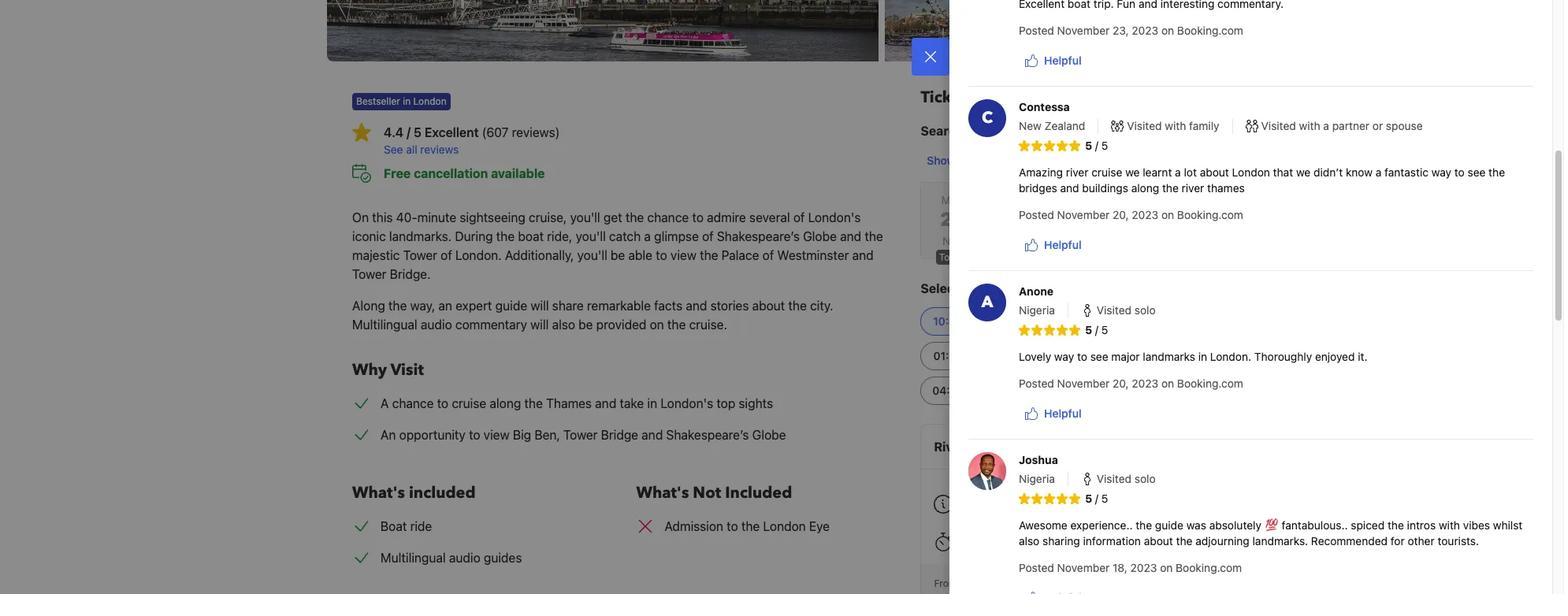 Task type: describe. For each thing, give the bounding box(es) containing it.
way,
[[410, 299, 435, 313]]

2 vertical spatial you'll
[[577, 248, 607, 262]]

nigeria for anone
[[1019, 303, 1055, 317]]

of down minute
[[441, 248, 452, 262]]

an
[[381, 428, 396, 442]]

contessa element
[[982, 107, 993, 129]]

04:45 pm
[[932, 384, 983, 397]]

booking.com for absolutely
[[1176, 561, 1242, 574]]

admire
[[707, 210, 746, 225]]

helpful for a
[[1044, 407, 1082, 420]]

40
[[1015, 535, 1029, 548]]

included
[[409, 482, 476, 504]]

experience..
[[1071, 518, 1133, 532]]

river
[[934, 440, 965, 454]]

mon 27 nov today
[[939, 193, 966, 263]]

1 vertical spatial cruise
[[452, 396, 486, 411]]

1 vertical spatial multilingual
[[381, 551, 446, 565]]

0 vertical spatial you'll
[[570, 210, 600, 225]]

get
[[604, 210, 622, 225]]

to down what's not included at bottom
[[727, 519, 738, 533]]

5 inside 4.4 / 5 excellent (607 reviews) see all reviews
[[414, 125, 422, 139]]

guide inside awesome experience.. the guide was absolutely 💯 fantabulous.. spiced the intros with vibes whilst also sharing information about the adjourning landmarks. recommended for other tourists.
[[1155, 518, 1183, 532]]

region containing 27
[[908, 175, 1213, 266]]

duration: 40 minutes
[[965, 535, 1072, 548]]

20, for c
[[1113, 208, 1129, 221]]

zealand
[[1045, 119, 1085, 132]]

wed
[[1085, 193, 1108, 206]]

27
[[940, 207, 965, 233]]

vibes
[[1463, 518, 1490, 532]]

on inside along the way, an expert guide will share remarkable facts and stories about the city. multilingual audio commentary will also be provided on the cruise.
[[650, 318, 664, 332]]

anone element
[[982, 292, 993, 314]]

within
[[1076, 499, 1102, 511]]

with for a
[[1299, 119, 1320, 132]]

new zealand
[[1019, 119, 1085, 132]]

a for a
[[982, 292, 993, 313]]

this
[[372, 210, 393, 225]]

3 5 / 5 from the top
[[1085, 492, 1108, 505]]

1 vertical spatial shakespeare's
[[666, 428, 749, 442]]

in inside dialog
[[1198, 350, 1207, 363]]

02:45 pm
[[1013, 349, 1064, 362]]

stories
[[710, 299, 749, 313]]

also inside along the way, an expert guide will share remarkable facts and stories about the city. multilingual audio commentary will also be provided on the cruise.
[[552, 318, 575, 332]]

way inside amazing river cruise we learnt a lot about london that we didn't know a fantastic way to see the bridges and buildings along the river thames
[[1432, 165, 1451, 179]]

2 we from the left
[[1296, 165, 1311, 179]]

is
[[1066, 499, 1073, 511]]

/ for contessa
[[1095, 139, 1098, 152]]

today
[[939, 251, 966, 263]]

tickets
[[920, 87, 974, 108]]

5 left 12:45
[[1085, 323, 1092, 336]]

on
[[352, 210, 369, 225]]

of down admire
[[702, 229, 714, 243]]

cruise.
[[689, 318, 727, 332]]

contessa
[[1019, 100, 1070, 113]]

5 down the by
[[1085, 139, 1092, 152]]

nigeria for joshua
[[1019, 472, 1055, 485]]

1 helpful from the top
[[1044, 54, 1082, 67]]

5 up 03:45 at the bottom
[[1101, 323, 1108, 336]]

family
[[1189, 119, 1219, 132]]

a right know
[[1376, 165, 1382, 179]]

your
[[965, 499, 985, 511]]

sightseeing
[[460, 210, 525, 225]]

04:45
[[932, 384, 964, 397]]

on right 23,
[[1161, 24, 1174, 37]]

posted for joshua
[[1019, 561, 1054, 574]]

a left lot
[[1175, 165, 1181, 179]]

pm for 03:45 pm
[[1129, 349, 1146, 362]]

information
[[1083, 534, 1141, 548]]

and left take
[[595, 396, 616, 411]]

visited with a partner or spouse
[[1261, 119, 1423, 132]]

see all reviews button
[[384, 142, 895, 158]]

show
[[927, 154, 955, 167]]

november for contessa
[[1057, 208, 1110, 221]]

and right "westminster"
[[852, 248, 874, 262]]

show more dates button
[[920, 147, 1023, 175]]

top
[[716, 396, 735, 411]]

💯
[[1265, 518, 1279, 532]]

iconic
[[352, 229, 386, 243]]

1 vertical spatial audio
[[449, 551, 480, 565]]

along
[[352, 299, 385, 313]]

23,
[[1113, 24, 1129, 37]]

of right 'several'
[[793, 210, 805, 225]]

about inside along the way, an expert guide will share remarkable facts and stories about the city. multilingual audio commentary will also be provided on the cruise.
[[752, 299, 785, 313]]

it.
[[1358, 350, 1368, 363]]

1 posted from the top
[[1019, 24, 1054, 37]]

/ for joshua
[[1095, 492, 1098, 505]]

2023 for contessa
[[1132, 208, 1158, 221]]

see inside amazing river cruise we learnt a lot about london that we didn't know a fantastic way to see the bridges and buildings along the river thames
[[1468, 165, 1486, 179]]

and inside amazing river cruise we learnt a lot about london that we didn't know a fantastic way to see the bridges and buildings along the river thames
[[1060, 181, 1079, 195]]

not
[[693, 482, 721, 504]]

to right the able
[[656, 248, 667, 262]]

a inside on this 40-minute sightseeing cruise, you'll get the chance to admire several of london's iconic landmarks. during the boat ride, you'll catch a glimpse of shakespeare's globe and the majestic tower of london. additionally, you'll be able to view the palace of westminster and tower bridge.
[[644, 229, 651, 243]]

landmarks. inside on this 40-minute sightseeing cruise, you'll get the chance to admire several of london's iconic landmarks. during the boat ride, you'll catch a glimpse of shakespeare's globe and the majestic tower of london. additionally, you'll be able to view the palace of westminster and tower bridge.
[[389, 229, 452, 243]]

admission to the london eye
[[665, 519, 830, 533]]

search ticket availability by date
[[920, 124, 1118, 138]]

12:45
[[1096, 314, 1125, 328]]

and up "westminster"
[[840, 229, 861, 243]]

5 down date at the right
[[1101, 139, 1108, 152]]

november for joshua
[[1057, 561, 1110, 574]]

1 vertical spatial globe
[[752, 428, 786, 442]]

pm for 01:45 pm
[[966, 349, 982, 362]]

bridge.
[[390, 267, 431, 281]]

the inside non-refundable your current selection is within 24 hours of the start time
[[1159, 499, 1173, 511]]

what's included
[[352, 482, 476, 504]]

current
[[988, 499, 1020, 511]]

westminster
[[777, 248, 849, 262]]

on for anone
[[1161, 377, 1174, 390]]

ride
[[410, 519, 432, 533]]

boat
[[381, 519, 407, 533]]

1 helpful button from the top
[[1019, 46, 1088, 75]]

ride,
[[547, 229, 572, 243]]

multilingual inside along the way, an expert guide will share remarkable facts and stories about the city. multilingual audio commentary will also be provided on the cruise.
[[352, 318, 417, 332]]

landmarks. inside awesome experience.. the guide was absolutely 💯 fantabulous.. spiced the intros with vibes whilst also sharing information about the adjourning landmarks. recommended for other tourists.
[[1253, 534, 1308, 548]]

non-refundable your current selection is within 24 hours of the start time
[[965, 483, 1173, 525]]

posted november 23, 2023 on booking.com
[[1019, 24, 1243, 37]]

visited solo for guide
[[1097, 472, 1156, 485]]

1 vertical spatial tower
[[352, 267, 386, 281]]

facts
[[654, 299, 682, 313]]

helpful button for a
[[1019, 400, 1088, 428]]

london. inside on this 40-minute sightseeing cruise, you'll get the chance to admire several of london's iconic landmarks. during the boat ride, you'll catch a glimpse of shakespeare's globe and the majestic tower of london. additionally, you'll be able to view the palace of westminster and tower bridge.
[[455, 248, 502, 262]]

lovely
[[1019, 350, 1051, 363]]

cruise inside amazing river cruise we learnt a lot about london that we didn't know a fantastic way to see the bridges and buildings along the river thames
[[1092, 165, 1122, 179]]

start
[[965, 513, 986, 525]]

1 vertical spatial in
[[647, 396, 657, 411]]

thoroughly
[[1254, 350, 1312, 363]]

know
[[1346, 165, 1373, 179]]

anone
[[1019, 284, 1054, 298]]

and up ticket
[[978, 87, 1007, 108]]

01:45 pm
[[933, 349, 982, 362]]

minutes
[[1032, 535, 1072, 548]]

audio inside along the way, an expert guide will share remarkable facts and stories about the city. multilingual audio commentary will also be provided on the cruise.
[[421, 318, 452, 332]]

booking.com for landmarks
[[1177, 377, 1243, 390]]

wed 29
[[1084, 193, 1108, 233]]

1 november from the top
[[1057, 24, 1110, 37]]

available
[[491, 166, 545, 180]]

about inside amazing river cruise we learnt a lot about london that we didn't know a fantastic way to see the bridges and buildings along the river thames
[[1200, 165, 1229, 179]]

1 vertical spatial view
[[484, 428, 510, 442]]

visited for anone
[[1097, 303, 1132, 317]]

guide inside along the way, an expert guide will share remarkable facts and stories about the city. multilingual audio commentary will also be provided on the cruise.
[[495, 299, 527, 313]]

10:45
[[933, 314, 962, 328]]

amazing river cruise we learnt a lot about london that we didn't know a fantastic way to see the bridges and buildings along the river thames
[[1019, 165, 1505, 195]]

why visit
[[352, 359, 424, 381]]

(off
[[1011, 440, 1040, 454]]

opportunity
[[399, 428, 466, 442]]

1 vertical spatial you'll
[[576, 229, 606, 243]]

glimpse
[[654, 229, 699, 243]]

major
[[1111, 350, 1140, 363]]

commentary
[[455, 318, 527, 332]]

along the way, an expert guide will share remarkable facts and stories about the city. multilingual audio commentary will also be provided on the cruise.
[[352, 299, 833, 332]]

be inside along the way, an expert guide will share remarkable facts and stories about the city. multilingual audio commentary will also be provided on the cruise.
[[579, 318, 593, 332]]

0 horizontal spatial chance
[[392, 396, 434, 411]]

majestic
[[352, 248, 400, 262]]

dialog containing c
[[912, 0, 1564, 594]]

what's not included
[[636, 482, 792, 504]]

0 horizontal spatial way
[[1054, 350, 1074, 363]]

a left partner
[[1323, 119, 1329, 132]]

20, for a
[[1113, 377, 1129, 390]]

thu
[[1158, 193, 1178, 206]]

admission
[[665, 519, 723, 533]]

pm for 12:45 pm
[[1128, 314, 1144, 328]]

0 horizontal spatial london
[[763, 519, 806, 533]]

lovely way to see major landmarks in london. thoroughly enjoyed it.
[[1019, 350, 1368, 363]]

02:45
[[1013, 349, 1045, 362]]

bridge
[[601, 428, 638, 442]]



Task type: locate. For each thing, give the bounding box(es) containing it.
5 up experience..
[[1101, 492, 1108, 505]]

cancellation
[[414, 166, 488, 180]]

reviews
[[420, 143, 459, 156]]

3 posted from the top
[[1019, 377, 1054, 390]]

solo for see
[[1135, 303, 1156, 317]]

thames
[[1207, 181, 1245, 195]]

sharing
[[1043, 534, 1080, 548]]

with left partner
[[1299, 119, 1320, 132]]

1 will from the top
[[531, 299, 549, 313]]

of right hours
[[1147, 499, 1156, 511]]

a inside dialog
[[982, 292, 993, 313]]

chance inside on this 40-minute sightseeing cruise, you'll get the chance to admire several of london's iconic landmarks. during the boat ride, you'll catch a glimpse of shakespeare's globe and the majestic tower of london. additionally, you'll be able to view the palace of westminster and tower bridge.
[[647, 210, 689, 225]]

0 horizontal spatial am
[[965, 314, 983, 328]]

0 vertical spatial globe
[[803, 229, 837, 243]]

11:45
[[1015, 314, 1043, 328]]

am right the '11:45'
[[1046, 314, 1063, 328]]

1 visited solo from the top
[[1097, 303, 1156, 317]]

awesome experience.. the guide was absolutely 💯 fantabulous.. spiced the intros with vibes whilst also sharing information about the adjourning landmarks. recommended for other tourists.
[[1019, 518, 1523, 548]]

0 vertical spatial cruise
[[1092, 165, 1122, 179]]

0 vertical spatial time
[[962, 281, 989, 295]]

1 vertical spatial london
[[763, 519, 806, 533]]

helpful button up prices
[[1019, 46, 1088, 75]]

visited for contessa
[[1127, 119, 1162, 132]]

03:45
[[1095, 349, 1126, 362]]

/ right 4.4
[[407, 125, 410, 139]]

whilst
[[1493, 518, 1523, 532]]

1 vertical spatial a
[[381, 396, 389, 411]]

1 horizontal spatial way
[[1432, 165, 1451, 179]]

was
[[1186, 518, 1206, 532]]

be inside on this 40-minute sightseeing cruise, you'll get the chance to admire several of london's iconic landmarks. during the boat ride, you'll catch a glimpse of shakespeare's globe and the majestic tower of london. additionally, you'll be able to view the palace of westminster and tower bridge.
[[611, 248, 625, 262]]

boat
[[518, 229, 544, 243]]

posted for contessa
[[1019, 208, 1054, 221]]

ticket
[[966, 124, 1001, 138]]

to inside amazing river cruise we learnt a lot about london that we didn't know a fantastic way to see the bridges and buildings along the river thames
[[1454, 165, 1465, 179]]

1 vertical spatial be
[[579, 318, 593, 332]]

0 vertical spatial london
[[1232, 165, 1270, 179]]

1 vertical spatial river
[[1182, 181, 1204, 195]]

helpful for c
[[1044, 238, 1082, 251]]

shakespeare's down top
[[666, 428, 749, 442]]

2 what's from the left
[[636, 482, 689, 504]]

posted down 40 at the bottom right
[[1019, 561, 1054, 574]]

palace
[[722, 248, 759, 262]]

1 vertical spatial solo
[[1135, 472, 1156, 485]]

along up big on the left
[[490, 396, 521, 411]]

globe up "westminster"
[[803, 229, 837, 243]]

a for a chance to cruise along the thames and take in london's top sights
[[381, 396, 389, 411]]

1 vertical spatial helpful
[[1044, 238, 1082, 251]]

/ down date at the right
[[1095, 139, 1098, 152]]

about
[[1200, 165, 1229, 179], [752, 299, 785, 313], [1144, 534, 1173, 548]]

on down thu at the right of page
[[1161, 208, 1174, 221]]

eye
[[809, 519, 830, 533]]

new
[[1019, 119, 1042, 132]]

about right stories
[[752, 299, 785, 313]]

audio down an in the left of the page
[[421, 318, 452, 332]]

20, down major on the right bottom of the page
[[1113, 377, 1129, 390]]

0 vertical spatial view
[[671, 248, 696, 262]]

to up 'glimpse'
[[692, 210, 704, 225]]

0 vertical spatial see
[[1468, 165, 1486, 179]]

nigeria down anone
[[1019, 303, 1055, 317]]

0 vertical spatial 5 / 5
[[1085, 139, 1108, 152]]

2 vertical spatial 5 / 5
[[1085, 492, 1108, 505]]

on for contessa
[[1161, 208, 1174, 221]]

nigeria down joshua
[[1019, 472, 1055, 485]]

/ inside 4.4 / 5 excellent (607 reviews) see all reviews
[[407, 125, 410, 139]]

november for anone
[[1057, 377, 1110, 390]]

2023 right 18,
[[1130, 561, 1157, 574]]

1 horizontal spatial london
[[1232, 165, 1270, 179]]

0 horizontal spatial landmarks.
[[389, 229, 452, 243]]

chance down visit
[[392, 396, 434, 411]]

cruise
[[968, 440, 1008, 454]]

pm for 04:45 pm
[[967, 384, 983, 397]]

shakespeare's down 'several'
[[717, 229, 800, 243]]

1 horizontal spatial am
[[1046, 314, 1063, 328]]

london. inside dialog
[[1210, 350, 1251, 363]]

excellent
[[425, 125, 479, 139]]

5 / 5 up experience..
[[1085, 492, 1108, 505]]

availability
[[1004, 124, 1069, 138]]

2023 for joshua
[[1130, 561, 1157, 574]]

1 vertical spatial london's
[[661, 396, 713, 411]]

about up posted november 18, 2023 on booking.com at the bottom right
[[1144, 534, 1173, 548]]

2 nigeria from the top
[[1019, 472, 1055, 485]]

3 november from the top
[[1057, 377, 1110, 390]]

see left major on the right bottom of the page
[[1090, 350, 1108, 363]]

0 vertical spatial posted november 20, 2023 on booking.com
[[1019, 208, 1243, 221]]

0 vertical spatial landmarks.
[[389, 229, 452, 243]]

1 what's from the left
[[352, 482, 405, 504]]

intros
[[1407, 518, 1436, 532]]

0 vertical spatial way
[[1432, 165, 1451, 179]]

0 horizontal spatial globe
[[752, 428, 786, 442]]

view inside on this 40-minute sightseeing cruise, you'll get the chance to admire several of london's iconic landmarks. during the boat ride, you'll catch a glimpse of shakespeare's globe and the majestic tower of london. additionally, you'll be able to view the palace of westminster and tower bridge.
[[671, 248, 696, 262]]

2 posted november 20, 2023 on booking.com from the top
[[1019, 377, 1243, 390]]

to right fantastic
[[1454, 165, 1465, 179]]

with inside awesome experience.. the guide was absolutely 💯 fantabulous.. spiced the intros with vibes whilst also sharing information about the adjourning landmarks. recommended for other tourists.
[[1439, 518, 1460, 532]]

posted november 18, 2023 on booking.com
[[1019, 561, 1242, 574]]

0 horizontal spatial in
[[647, 396, 657, 411]]

1 horizontal spatial landmarks.
[[1253, 534, 1308, 548]]

/ for anone
[[1095, 323, 1098, 336]]

and up cruise.
[[686, 299, 707, 313]]

tourists.
[[1438, 534, 1479, 548]]

with left family on the top right
[[1165, 119, 1186, 132]]

spouse
[[1386, 119, 1423, 132]]

2023
[[1132, 24, 1158, 37], [1132, 208, 1158, 221], [1132, 377, 1158, 390], [1130, 561, 1157, 574]]

globe inside on this 40-minute sightseeing cruise, you'll get the chance to admire several of london's iconic landmarks. during the boat ride, you'll catch a glimpse of shakespeare's globe and the majestic tower of london. additionally, you'll be able to view the palace of westminster and tower bridge.
[[803, 229, 837, 243]]

1 horizontal spatial about
[[1144, 534, 1173, 548]]

1 posted november 20, 2023 on booking.com from the top
[[1019, 208, 1243, 221]]

we left learnt
[[1125, 165, 1140, 179]]

partner
[[1332, 119, 1370, 132]]

london inside amazing river cruise we learnt a lot about london that we didn't know a fantastic way to see the bridges and buildings along the river thames
[[1232, 165, 1270, 179]]

0 horizontal spatial see
[[1090, 350, 1108, 363]]

0 horizontal spatial river
[[1066, 165, 1089, 179]]

0 vertical spatial helpful button
[[1019, 46, 1088, 75]]

river up buildings
[[1066, 165, 1089, 179]]

london's up "westminster"
[[808, 210, 861, 225]]

visited
[[1127, 119, 1162, 132], [1261, 119, 1296, 132], [1097, 303, 1132, 317], [1097, 472, 1132, 485]]

and inside along the way, an expert guide will share remarkable facts and stories about the city. multilingual audio commentary will also be provided on the cruise.
[[686, 299, 707, 313]]

about up thames at right
[[1200, 165, 1229, 179]]

absolutely
[[1209, 518, 1262, 532]]

view down 'glimpse'
[[671, 248, 696, 262]]

be down share
[[579, 318, 593, 332]]

2 vertical spatial helpful button
[[1019, 400, 1088, 428]]

other
[[1408, 534, 1435, 548]]

29
[[1084, 207, 1108, 233]]

reviews)
[[512, 125, 560, 139]]

0 horizontal spatial london.
[[455, 248, 502, 262]]

0 vertical spatial london.
[[455, 248, 502, 262]]

5 / 5 for a
[[1085, 323, 1108, 336]]

2 solo from the top
[[1135, 472, 1156, 485]]

0 vertical spatial in
[[1198, 350, 1207, 363]]

peak)
[[1043, 440, 1082, 454]]

fantabulous..
[[1282, 518, 1348, 532]]

visited solo up 03:45 pm on the bottom right
[[1097, 303, 1156, 317]]

0 horizontal spatial tower
[[352, 267, 386, 281]]

18,
[[1113, 561, 1127, 574]]

also down awesome
[[1019, 534, 1040, 548]]

0 horizontal spatial cruise
[[452, 396, 486, 411]]

also inside awesome experience.. the guide was absolutely 💯 fantabulous.. spiced the intros with vibes whilst also sharing information about the adjourning landmarks. recommended for other tourists.
[[1019, 534, 1040, 548]]

2 helpful button from the top
[[1019, 231, 1088, 259]]

dialog
[[912, 0, 1564, 594]]

more
[[958, 154, 985, 167]]

helpful button up peak)
[[1019, 400, 1088, 428]]

0 vertical spatial helpful
[[1044, 54, 1082, 67]]

1 vertical spatial posted november 20, 2023 on booking.com
[[1019, 377, 1243, 390]]

booking.com
[[1177, 24, 1243, 37], [1177, 208, 1243, 221], [1177, 377, 1243, 390], [1176, 561, 1242, 574]]

1 nigeria from the top
[[1019, 303, 1055, 317]]

5
[[414, 125, 422, 139], [1085, 139, 1092, 152], [1101, 139, 1108, 152], [1085, 323, 1092, 336], [1101, 323, 1108, 336], [1085, 492, 1092, 505], [1101, 492, 1108, 505]]

posted november 20, 2023 on booking.com for a
[[1019, 377, 1243, 390]]

visited solo for see
[[1097, 303, 1156, 317]]

1 horizontal spatial view
[[671, 248, 696, 262]]

tower up bridge.
[[403, 248, 437, 262]]

2 horizontal spatial with
[[1439, 518, 1460, 532]]

in right take
[[647, 396, 657, 411]]

2 posted from the top
[[1019, 208, 1054, 221]]

landmarks. down 40-
[[389, 229, 452, 243]]

1 horizontal spatial in
[[1198, 350, 1207, 363]]

november down 03:45 at the bottom
[[1057, 377, 1110, 390]]

of inside non-refundable your current selection is within 24 hours of the start time
[[1147, 499, 1156, 511]]

on right 18,
[[1160, 561, 1173, 574]]

0 horizontal spatial also
[[552, 318, 575, 332]]

0 vertical spatial guide
[[495, 299, 527, 313]]

thu 30
[[1156, 193, 1180, 233]]

region
[[908, 175, 1213, 266]]

2023 right 23,
[[1132, 24, 1158, 37]]

2023 for anone
[[1132, 377, 1158, 390]]

see right fantastic
[[1468, 165, 1486, 179]]

1 solo from the top
[[1135, 303, 1156, 317]]

am for 10:45 am
[[965, 314, 983, 328]]

1 5 / 5 from the top
[[1085, 139, 1108, 152]]

what's for what's not included
[[636, 482, 689, 504]]

0 horizontal spatial about
[[752, 299, 785, 313]]

5 right is
[[1085, 492, 1092, 505]]

pm right 12:45
[[1128, 314, 1144, 328]]

visited up 03:45 at the bottom
[[1097, 303, 1132, 317]]

minute
[[417, 210, 456, 225]]

helpful button up anone
[[1019, 231, 1088, 259]]

0 vertical spatial be
[[611, 248, 625, 262]]

1 horizontal spatial be
[[611, 248, 625, 262]]

0 vertical spatial 20,
[[1113, 208, 1129, 221]]

posted november 20, 2023 on booking.com down buildings
[[1019, 208, 1243, 221]]

helpful up peak)
[[1044, 407, 1082, 420]]

to left 03:45 at the bottom
[[1077, 350, 1087, 363]]

way right lovely
[[1054, 350, 1074, 363]]

pm right 02:45
[[1048, 349, 1064, 362]]

5 / 5 for c
[[1085, 139, 1108, 152]]

1 horizontal spatial guide
[[1155, 518, 1183, 532]]

visited for joshua
[[1097, 472, 1132, 485]]

tower
[[403, 248, 437, 262], [352, 267, 386, 281], [563, 428, 598, 442]]

bridges
[[1019, 181, 1057, 195]]

01:45
[[933, 349, 963, 362]]

provided
[[596, 318, 646, 332]]

1 horizontal spatial river
[[1182, 181, 1204, 195]]

with for family
[[1165, 119, 1186, 132]]

a up 10:45 am
[[982, 292, 993, 313]]

will left share
[[531, 299, 549, 313]]

helpful button
[[1019, 46, 1088, 75], [1019, 231, 1088, 259], [1019, 400, 1088, 428]]

enjoyed
[[1315, 350, 1355, 363]]

be down catch
[[611, 248, 625, 262]]

1 horizontal spatial london.
[[1210, 350, 1251, 363]]

november down sharing
[[1057, 561, 1110, 574]]

0 vertical spatial river
[[1066, 165, 1089, 179]]

/ up 03:45 at the bottom
[[1095, 323, 1098, 336]]

0 horizontal spatial london's
[[661, 396, 713, 411]]

1 we from the left
[[1125, 165, 1140, 179]]

of right palace
[[762, 248, 774, 262]]

tower down majestic
[[352, 267, 386, 281]]

0 vertical spatial tower
[[403, 248, 437, 262]]

what's for what's included
[[352, 482, 405, 504]]

visited solo
[[1097, 303, 1156, 317], [1097, 472, 1156, 485]]

0 vertical spatial solo
[[1135, 303, 1156, 317]]

1 vertical spatial time
[[989, 513, 1008, 525]]

pm right 04:45 at the bottom of the page
[[967, 384, 983, 397]]

hours
[[1119, 499, 1145, 511]]

multilingual down boat ride
[[381, 551, 446, 565]]

will right 'commentary'
[[530, 318, 549, 332]]

0 horizontal spatial we
[[1125, 165, 1140, 179]]

multilingual audio guides
[[381, 551, 522, 565]]

solo for guide
[[1135, 472, 1156, 485]]

river cruise (off peak)
[[934, 440, 1082, 454]]

1 vertical spatial will
[[530, 318, 549, 332]]

river down lot
[[1182, 181, 1204, 195]]

1 horizontal spatial tower
[[403, 248, 437, 262]]

posted down lovely
[[1019, 377, 1054, 390]]

1 horizontal spatial chance
[[647, 210, 689, 225]]

an opportunity to view big ben, tower bridge and shakespeare's globe
[[381, 428, 786, 442]]

1 vertical spatial nigeria
[[1019, 472, 1055, 485]]

to up opportunity
[[437, 396, 448, 411]]

with
[[1165, 119, 1186, 132], [1299, 119, 1320, 132], [1439, 518, 1460, 532]]

1 vertical spatial visited solo
[[1097, 472, 1156, 485]]

0 vertical spatial nigeria
[[1019, 303, 1055, 317]]

40-
[[396, 210, 417, 225]]

2 helpful from the top
[[1044, 238, 1082, 251]]

time inside non-refundable your current selection is within 24 hours of the start time
[[989, 513, 1008, 525]]

along down learnt
[[1131, 181, 1159, 195]]

an
[[438, 299, 452, 313]]

3 helpful from the top
[[1044, 407, 1082, 420]]

1 vertical spatial london.
[[1210, 350, 1251, 363]]

about inside awesome experience.. the guide was absolutely 💯 fantabulous.. spiced the intros with vibes whilst also sharing information about the adjourning landmarks. recommended for other tourists.
[[1144, 534, 1173, 548]]

4.4 / 5 excellent (607 reviews) see all reviews
[[384, 125, 560, 156]]

expert
[[456, 299, 492, 313]]

guide up 'commentary'
[[495, 299, 527, 313]]

fantastic
[[1385, 165, 1429, 179]]

2 5 / 5 from the top
[[1085, 323, 1108, 336]]

by
[[1072, 124, 1087, 138]]

2 horizontal spatial tower
[[563, 428, 598, 442]]

amazing
[[1019, 165, 1063, 179]]

of
[[793, 210, 805, 225], [702, 229, 714, 243], [441, 248, 452, 262], [762, 248, 774, 262], [1147, 499, 1156, 511]]

on for joshua
[[1160, 561, 1173, 574]]

see
[[384, 143, 403, 156]]

0 vertical spatial visited solo
[[1097, 303, 1156, 317]]

3 helpful button from the top
[[1019, 400, 1088, 428]]

cruise,
[[529, 210, 567, 225]]

visited right date at the right
[[1127, 119, 1162, 132]]

solo up hours
[[1135, 472, 1156, 485]]

multilingual down along
[[352, 318, 417, 332]]

non-
[[965, 483, 991, 496]]

joshua
[[1019, 453, 1058, 466]]

helpful button for c
[[1019, 231, 1088, 259]]

lot
[[1184, 165, 1197, 179]]

time down current
[[989, 513, 1008, 525]]

0 vertical spatial along
[[1131, 181, 1159, 195]]

0 horizontal spatial along
[[490, 396, 521, 411]]

4.4
[[384, 125, 404, 139]]

london's
[[808, 210, 861, 225], [661, 396, 713, 411]]

helpful up anone
[[1044, 238, 1082, 251]]

1 vertical spatial also
[[1019, 534, 1040, 548]]

1 am from the left
[[965, 314, 983, 328]]

4 november from the top
[[1057, 561, 1110, 574]]

5 up all
[[414, 125, 422, 139]]

4 posted from the top
[[1019, 561, 1054, 574]]

1 horizontal spatial globe
[[803, 229, 837, 243]]

0 horizontal spatial a
[[381, 396, 389, 411]]

2 horizontal spatial about
[[1200, 165, 1229, 179]]

2 am from the left
[[1046, 314, 1063, 328]]

london. left "thoroughly" at the bottom right of page
[[1210, 350, 1251, 363]]

to right opportunity
[[469, 428, 480, 442]]

0 vertical spatial chance
[[647, 210, 689, 225]]

posted november 20, 2023 on booking.com for c
[[1019, 208, 1243, 221]]

1 horizontal spatial a
[[982, 292, 993, 313]]

adjourning
[[1196, 534, 1250, 548]]

cruise up buildings
[[1092, 165, 1122, 179]]

a up the able
[[644, 229, 651, 243]]

date
[[1090, 124, 1118, 138]]

1 20, from the top
[[1113, 208, 1129, 221]]

cruise up opportunity
[[452, 396, 486, 411]]

awesome
[[1019, 518, 1068, 532]]

2 visited solo from the top
[[1097, 472, 1156, 485]]

0 vertical spatial will
[[531, 299, 549, 313]]

1 vertical spatial see
[[1090, 350, 1108, 363]]

1 vertical spatial way
[[1054, 350, 1074, 363]]

along
[[1131, 181, 1159, 195], [490, 396, 521, 411]]

1 vertical spatial chance
[[392, 396, 434, 411]]

search
[[920, 124, 963, 138]]

on
[[1161, 24, 1174, 37], [1161, 208, 1174, 221], [650, 318, 664, 332], [1161, 377, 1174, 390], [1160, 561, 1173, 574]]

to
[[1454, 165, 1465, 179], [692, 210, 704, 225], [656, 248, 667, 262], [1077, 350, 1087, 363], [437, 396, 448, 411], [469, 428, 480, 442], [727, 519, 738, 533]]

and right "bridge"
[[642, 428, 663, 442]]

am for 11:45 am
[[1046, 314, 1063, 328]]

2 vertical spatial helpful
[[1044, 407, 1082, 420]]

along inside amazing river cruise we learnt a lot about london that we didn't know a fantastic way to see the bridges and buildings along the river thames
[[1131, 181, 1159, 195]]

visited up that
[[1261, 119, 1296, 132]]

in right the landmarks
[[1198, 350, 1207, 363]]

2 vertical spatial tower
[[563, 428, 598, 442]]

1 horizontal spatial with
[[1299, 119, 1320, 132]]

posted for anone
[[1019, 377, 1054, 390]]

0 vertical spatial multilingual
[[352, 318, 417, 332]]

2 november from the top
[[1057, 208, 1110, 221]]

2 will from the top
[[530, 318, 549, 332]]

1 horizontal spatial along
[[1131, 181, 1159, 195]]

posted up prices
[[1019, 24, 1054, 37]]

2 20, from the top
[[1113, 377, 1129, 390]]

1 horizontal spatial what's
[[636, 482, 689, 504]]

1 horizontal spatial we
[[1296, 165, 1311, 179]]

london's inside on this 40-minute sightseeing cruise, you'll get the chance to admire several of london's iconic landmarks. during the boat ride, you'll catch a glimpse of shakespeare's globe and the majestic tower of london. additionally, you'll be able to view the palace of westminster and tower bridge.
[[808, 210, 861, 225]]

from
[[934, 578, 956, 589]]

shakespeare's inside on this 40-minute sightseeing cruise, you'll get the chance to admire several of london's iconic landmarks. during the boat ride, you'll catch a glimpse of shakespeare's globe and the majestic tower of london. additionally, you'll be able to view the palace of westminster and tower bridge.
[[717, 229, 800, 243]]

0 vertical spatial about
[[1200, 165, 1229, 179]]

helpful up prices
[[1044, 54, 1082, 67]]

booking.com for a
[[1177, 208, 1243, 221]]

1 vertical spatial along
[[490, 396, 521, 411]]

landmarks. down 💯
[[1253, 534, 1308, 548]]

select
[[920, 281, 959, 295]]

2023 down thu at the right of page
[[1132, 208, 1158, 221]]

c
[[982, 107, 993, 128]]

nigeria
[[1019, 303, 1055, 317], [1019, 472, 1055, 485]]

0 vertical spatial a
[[982, 292, 993, 313]]

remarkable
[[587, 299, 651, 313]]

free cancellation available
[[384, 166, 545, 180]]

pm for 02:45 pm
[[1048, 349, 1064, 362]]

river
[[1066, 165, 1089, 179], [1182, 181, 1204, 195]]

a chance to cruise along the thames and take in london's top sights
[[381, 396, 773, 411]]

chance up 'glimpse'
[[647, 210, 689, 225]]

0 horizontal spatial what's
[[352, 482, 405, 504]]

0 vertical spatial london's
[[808, 210, 861, 225]]

1 vertical spatial helpful button
[[1019, 231, 1088, 259]]

with up tourists.
[[1439, 518, 1460, 532]]

share
[[552, 299, 584, 313]]



Task type: vqa. For each thing, say whether or not it's contained in the screenshot.
the bottom Posted November 20, 2023 on Booking.com
yes



